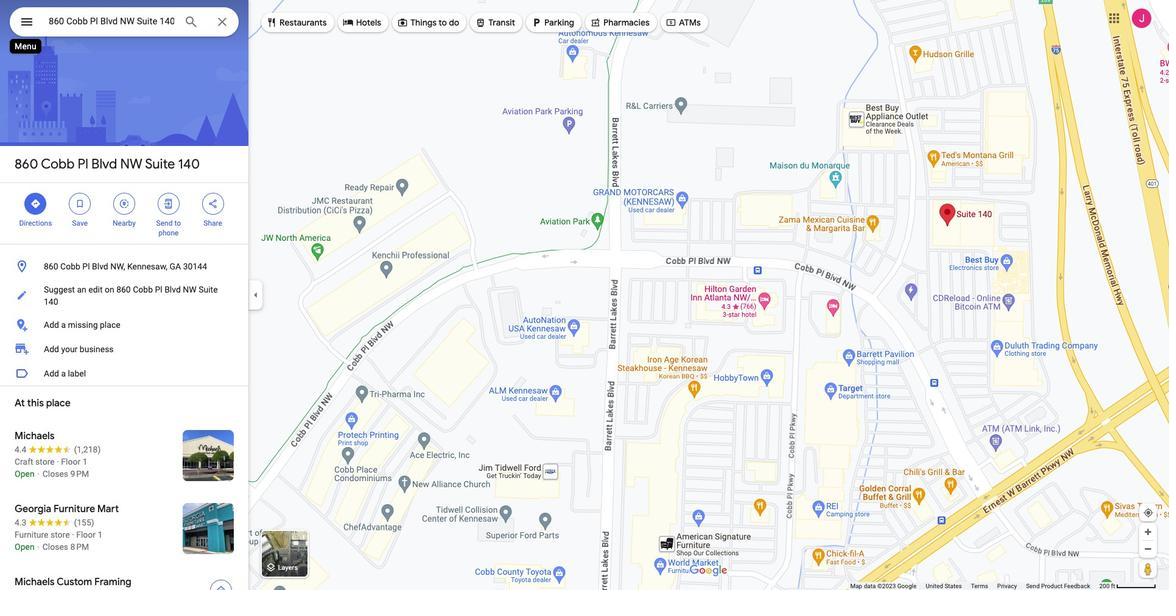 Task type: describe. For each thing, give the bounding box(es) containing it.
860 for 860 cobb pl blvd nw suite 140
[[15, 156, 38, 173]]

united states button
[[926, 583, 962, 591]]

send product feedback button
[[1026, 583, 1091, 591]]

0 horizontal spatial suite
[[145, 156, 175, 173]]

show street view coverage image
[[1140, 560, 1157, 579]]

pl inside suggest an edit on 860 cobb pl blvd nw suite 140
[[155, 285, 162, 295]]

 atms
[[666, 16, 701, 29]]

michaels for michaels custom framing
[[15, 577, 55, 589]]

send for send product feedback
[[1026, 584, 1040, 590]]

united states
[[926, 584, 962, 590]]

restaurants
[[280, 17, 327, 28]]

an
[[77, 285, 86, 295]]

send to phone
[[156, 219, 181, 238]]


[[74, 197, 85, 211]]

collapse side panel image
[[249, 289, 263, 302]]

860 inside suggest an edit on 860 cobb pl blvd nw suite 140
[[116, 285, 131, 295]]

cobb inside suggest an edit on 860 cobb pl blvd nw suite 140
[[133, 285, 153, 295]]

phone
[[159, 229, 179, 238]]

michaels custom framing link
[[0, 567, 249, 591]]

0 vertical spatial 140
[[178, 156, 200, 173]]

add a label button
[[0, 362, 249, 386]]

 things to do
[[397, 16, 459, 29]]

missing
[[68, 320, 98, 330]]

 parking
[[531, 16, 574, 29]]

860 for 860 cobb pl blvd nw, kennesaw, ga 30144
[[44, 262, 58, 272]]

©2023
[[878, 584, 896, 590]]

actions for 860 cobb pl blvd nw suite 140 region
[[0, 183, 249, 244]]

ga
[[170, 262, 181, 272]]

privacy
[[998, 584, 1017, 590]]

georgia
[[15, 504, 51, 516]]

4.3 stars 155 reviews image
[[15, 517, 94, 529]]

do
[[449, 17, 459, 28]]

craft store · floor 1 open ⋅ closes 9 pm
[[15, 457, 89, 479]]

add for add a missing place
[[44, 320, 59, 330]]

ft
[[1112, 584, 1116, 590]]

label
[[68, 369, 86, 379]]

blvd for nw
[[91, 156, 117, 173]]

add a missing place
[[44, 320, 120, 330]]

layers
[[278, 565, 298, 573]]

save
[[72, 219, 88, 228]]


[[207, 197, 218, 211]]

 transit
[[475, 16, 515, 29]]

united
[[926, 584, 944, 590]]

hotels
[[356, 17, 381, 28]]

google maps element
[[0, 0, 1170, 591]]

 restaurants
[[266, 16, 327, 29]]

place inside button
[[100, 320, 120, 330]]

pharmacies
[[604, 17, 650, 28]]

at this place
[[15, 398, 71, 410]]

zoom in image
[[1144, 528, 1153, 537]]

blvd inside suggest an edit on 860 cobb pl blvd nw suite 140
[[165, 285, 181, 295]]

closes for georgia furniture mart
[[42, 543, 68, 552]]

privacy button
[[998, 583, 1017, 591]]

send product feedback
[[1026, 584, 1091, 590]]

⋅ for georgia furniture mart
[[37, 543, 40, 552]]

directions image
[[216, 586, 227, 591]]


[[30, 197, 41, 211]]

custom
[[57, 577, 92, 589]]

nw,
[[110, 262, 125, 272]]

860 cobb pl blvd nw suite 140 main content
[[0, 0, 249, 591]]

google
[[898, 584, 917, 590]]

860 cobb pl blvd nw suite 140
[[15, 156, 200, 173]]

1 vertical spatial place
[[46, 398, 71, 410]]

product
[[1042, 584, 1063, 590]]

data
[[864, 584, 876, 590]]


[[19, 13, 34, 30]]

30144
[[183, 262, 207, 272]]

framing
[[94, 577, 131, 589]]

store for michaels
[[35, 457, 55, 467]]

1 for georgia furniture mart
[[98, 531, 103, 540]]

at
[[15, 398, 25, 410]]

 pharmacies
[[590, 16, 650, 29]]

furniture store · floor 1 open ⋅ closes 8 pm
[[15, 531, 103, 552]]

things
[[411, 17, 437, 28]]

suggest an edit on 860 cobb pl blvd nw suite 140
[[44, 285, 218, 307]]

map
[[851, 584, 863, 590]]

nearby
[[113, 219, 136, 228]]

 button
[[10, 7, 44, 39]]

(1,218)
[[74, 445, 101, 455]]

georgia furniture mart
[[15, 504, 119, 516]]

blvd for nw,
[[92, 262, 108, 272]]

directions
[[19, 219, 52, 228]]

mart
[[97, 504, 119, 516]]

closes for michaels
[[42, 470, 68, 479]]

add a label
[[44, 369, 86, 379]]

suite inside suggest an edit on 860 cobb pl blvd nw suite 140
[[199, 285, 218, 295]]


[[531, 16, 542, 29]]

edit
[[88, 285, 103, 295]]


[[119, 197, 130, 211]]

add your business link
[[0, 337, 249, 362]]

⋅ for michaels
[[37, 470, 40, 479]]

zoom out image
[[1144, 545, 1153, 554]]

suggest an edit on 860 cobb pl blvd nw suite 140 button
[[0, 279, 249, 313]]



Task type: vqa. For each thing, say whether or not it's contained in the screenshot.
Mon, Jul 1 element
no



Task type: locate. For each thing, give the bounding box(es) containing it.
parking
[[545, 17, 574, 28]]

· up 8 pm
[[72, 531, 74, 540]]

1 vertical spatial 1
[[98, 531, 103, 540]]

1 ⋅ from the top
[[37, 470, 40, 479]]

open inside furniture store · floor 1 open ⋅ closes 8 pm
[[15, 543, 34, 552]]

0 horizontal spatial 1
[[83, 457, 87, 467]]

closes left 9 pm
[[42, 470, 68, 479]]

send inside button
[[1026, 584, 1040, 590]]


[[590, 16, 601, 29]]

2 add from the top
[[44, 345, 59, 355]]

closes inside furniture store · floor 1 open ⋅ closes 8 pm
[[42, 543, 68, 552]]

0 vertical spatial place
[[100, 320, 120, 330]]

atms
[[679, 17, 701, 28]]

1 vertical spatial 860
[[44, 262, 58, 272]]

suite
[[145, 156, 175, 173], [199, 285, 218, 295]]

9 pm
[[70, 470, 89, 479]]

add for add a label
[[44, 369, 59, 379]]

open
[[15, 470, 34, 479], [15, 543, 34, 552]]

floor for georgia furniture mart
[[76, 531, 96, 540]]

floor
[[61, 457, 81, 467], [76, 531, 96, 540]]

0 vertical spatial blvd
[[91, 156, 117, 173]]

add left label in the bottom left of the page
[[44, 369, 59, 379]]

suite down 30144
[[199, 285, 218, 295]]

store
[[35, 457, 55, 467], [51, 531, 70, 540]]

1 horizontal spatial to
[[439, 17, 447, 28]]

furniture up the (155)
[[54, 504, 95, 516]]

floor inside 'craft store · floor 1 open ⋅ closes 9 pm'
[[61, 457, 81, 467]]

footer inside google maps element
[[851, 583, 1100, 591]]

1 a from the top
[[61, 320, 66, 330]]

map data ©2023 google
[[851, 584, 917, 590]]

0 vertical spatial add
[[44, 320, 59, 330]]

nw down 30144
[[183, 285, 197, 295]]

860 Cobb Pl Blvd NW Suite 140, Kennesaw, GA 30144 field
[[10, 7, 239, 37]]

1 vertical spatial cobb
[[60, 262, 80, 272]]

transit
[[489, 17, 515, 28]]

1 vertical spatial 140
[[44, 297, 58, 307]]

pl up an
[[82, 262, 90, 272]]

0 vertical spatial a
[[61, 320, 66, 330]]

store inside 'craft store · floor 1 open ⋅ closes 9 pm'
[[35, 457, 55, 467]]

michaels
[[15, 431, 55, 443], [15, 577, 55, 589]]

1 down the mart
[[98, 531, 103, 540]]

1 vertical spatial michaels
[[15, 577, 55, 589]]

place
[[100, 320, 120, 330], [46, 398, 71, 410]]

860
[[15, 156, 38, 173], [44, 262, 58, 272], [116, 285, 131, 295]]

0 vertical spatial 1
[[83, 457, 87, 467]]

terms button
[[971, 583, 989, 591]]

1 horizontal spatial send
[[1026, 584, 1040, 590]]

a left label in the bottom left of the page
[[61, 369, 66, 379]]

200 ft button
[[1100, 584, 1157, 590]]

1
[[83, 457, 87, 467], [98, 531, 103, 540]]

1 vertical spatial store
[[51, 531, 70, 540]]

200 ft
[[1100, 584, 1116, 590]]

0 vertical spatial michaels
[[15, 431, 55, 443]]

a for missing
[[61, 320, 66, 330]]

send inside send to phone
[[156, 219, 173, 228]]

2 vertical spatial blvd
[[165, 285, 181, 295]]

0 vertical spatial ⋅
[[37, 470, 40, 479]]

· for georgia furniture mart
[[72, 531, 74, 540]]

2 a from the top
[[61, 369, 66, 379]]

1 vertical spatial blvd
[[92, 262, 108, 272]]

0 vertical spatial pl
[[78, 156, 88, 173]]

0 vertical spatial suite
[[145, 156, 175, 173]]

8 pm
[[70, 543, 89, 552]]

1 vertical spatial pl
[[82, 262, 90, 272]]


[[666, 16, 677, 29]]

to inside  things to do
[[439, 17, 447, 28]]

(155)
[[74, 518, 94, 528]]

1 vertical spatial to
[[174, 219, 181, 228]]

0 vertical spatial open
[[15, 470, 34, 479]]

860 up suggest
[[44, 262, 58, 272]]

to inside send to phone
[[174, 219, 181, 228]]

1 open from the top
[[15, 470, 34, 479]]


[[397, 16, 408, 29]]

· inside 'craft store · floor 1 open ⋅ closes 9 pm'
[[57, 457, 59, 467]]

4.4 stars 1,218 reviews image
[[15, 444, 101, 456]]

1 vertical spatial open
[[15, 543, 34, 552]]

None field
[[49, 14, 174, 29]]

closes
[[42, 470, 68, 479], [42, 543, 68, 552]]


[[163, 197, 174, 211]]

terms
[[971, 584, 989, 590]]

2 vertical spatial cobb
[[133, 285, 153, 295]]


[[266, 16, 277, 29]]

1 horizontal spatial 140
[[178, 156, 200, 173]]

add for add your business
[[44, 345, 59, 355]]

suggest
[[44, 285, 75, 295]]

1 horizontal spatial suite
[[199, 285, 218, 295]]

send up phone
[[156, 219, 173, 228]]

a for label
[[61, 369, 66, 379]]

michaels for michaels
[[15, 431, 55, 443]]

0 vertical spatial send
[[156, 219, 173, 228]]

2 michaels from the top
[[15, 577, 55, 589]]

1 horizontal spatial 1
[[98, 531, 103, 540]]

google account: james peterson  
(james.peterson1902@gmail.com) image
[[1132, 8, 1152, 28]]

0 vertical spatial furniture
[[54, 504, 95, 516]]

1 vertical spatial suite
[[199, 285, 218, 295]]

· inside furniture store · floor 1 open ⋅ closes 8 pm
[[72, 531, 74, 540]]

show your location image
[[1143, 508, 1154, 519]]

share
[[204, 219, 222, 228]]

1 down (1,218)
[[83, 457, 87, 467]]

1 add from the top
[[44, 320, 59, 330]]

⋅ down "4.3 stars 155 reviews" image
[[37, 543, 40, 552]]

pl down kennesaw,
[[155, 285, 162, 295]]

send for send to phone
[[156, 219, 173, 228]]

cobb
[[41, 156, 75, 173], [60, 262, 80, 272], [133, 285, 153, 295]]

to left do
[[439, 17, 447, 28]]

floor for michaels
[[61, 457, 81, 467]]

michaels up 4.4
[[15, 431, 55, 443]]

floor down the (155)
[[76, 531, 96, 540]]

0 horizontal spatial nw
[[120, 156, 142, 173]]

0 horizontal spatial furniture
[[15, 531, 48, 540]]

closes inside 'craft store · floor 1 open ⋅ closes 9 pm'
[[42, 470, 68, 479]]

0 vertical spatial store
[[35, 457, 55, 467]]

to up phone
[[174, 219, 181, 228]]

add left your
[[44, 345, 59, 355]]

1 vertical spatial send
[[1026, 584, 1040, 590]]

pl
[[78, 156, 88, 173], [82, 262, 90, 272], [155, 285, 162, 295]]

0 horizontal spatial place
[[46, 398, 71, 410]]

blvd up actions for 860 cobb pl blvd nw suite 140 region
[[91, 156, 117, 173]]

1 closes from the top
[[42, 470, 68, 479]]

michaels left 'custom'
[[15, 577, 55, 589]]

· down 4.4 stars 1,218 reviews image at the bottom
[[57, 457, 59, 467]]

add left missing
[[44, 320, 59, 330]]

2 vertical spatial pl
[[155, 285, 162, 295]]

this
[[27, 398, 44, 410]]

0 vertical spatial ·
[[57, 457, 59, 467]]

cobb up ''
[[41, 156, 75, 173]]

footer
[[851, 583, 1100, 591]]

open down 4.3
[[15, 543, 34, 552]]

blvd down ga
[[165, 285, 181, 295]]

store down 4.4 stars 1,218 reviews image at the bottom
[[35, 457, 55, 467]]

cobb for 860 cobb pl blvd nw, kennesaw, ga 30144
[[60, 262, 80, 272]]

1 horizontal spatial place
[[100, 320, 120, 330]]

feedback
[[1064, 584, 1091, 590]]

michaels custom framing
[[15, 577, 131, 589]]

0 vertical spatial 860
[[15, 156, 38, 173]]

open for georgia furniture mart
[[15, 543, 34, 552]]

1 inside furniture store · floor 1 open ⋅ closes 8 pm
[[98, 531, 103, 540]]

store for georgia furniture mart
[[51, 531, 70, 540]]

a left missing
[[61, 320, 66, 330]]

add a missing place button
[[0, 313, 249, 337]]

cobb down kennesaw,
[[133, 285, 153, 295]]

1 vertical spatial ·
[[72, 531, 74, 540]]

to
[[439, 17, 447, 28], [174, 219, 181, 228]]

pl for nw,
[[82, 262, 90, 272]]

0 vertical spatial floor
[[61, 457, 81, 467]]

send
[[156, 219, 173, 228], [1026, 584, 1040, 590]]

add your business
[[44, 345, 114, 355]]

cobb for 860 cobb pl blvd nw suite 140
[[41, 156, 75, 173]]

1 vertical spatial furniture
[[15, 531, 48, 540]]

1 vertical spatial add
[[44, 345, 59, 355]]

⋅ inside 'craft store · floor 1 open ⋅ closes 9 pm'
[[37, 470, 40, 479]]

140
[[178, 156, 200, 173], [44, 297, 58, 307]]

2 open from the top
[[15, 543, 34, 552]]

blvd left nw,
[[92, 262, 108, 272]]

2 horizontal spatial 860
[[116, 285, 131, 295]]

3 add from the top
[[44, 369, 59, 379]]

0 horizontal spatial to
[[174, 219, 181, 228]]

floor up 9 pm
[[61, 457, 81, 467]]

1 vertical spatial ⋅
[[37, 543, 40, 552]]

2 ⋅ from the top
[[37, 543, 40, 552]]

200
[[1100, 584, 1110, 590]]

2 closes from the top
[[42, 543, 68, 552]]

footer containing map data ©2023 google
[[851, 583, 1100, 591]]

place right missing
[[100, 320, 120, 330]]

none field inside 860 cobb pl blvd nw suite 140, kennesaw, ga 30144 field
[[49, 14, 174, 29]]

store down "4.3 stars 155 reviews" image
[[51, 531, 70, 540]]

suite up 
[[145, 156, 175, 173]]

nw inside suggest an edit on 860 cobb pl blvd nw suite 140
[[183, 285, 197, 295]]

store inside furniture store · floor 1 open ⋅ closes 8 pm
[[51, 531, 70, 540]]

craft
[[15, 457, 33, 467]]

0 horizontal spatial 140
[[44, 297, 58, 307]]

open inside 'craft store · floor 1 open ⋅ closes 9 pm'
[[15, 470, 34, 479]]

furniture inside furniture store · floor 1 open ⋅ closes 8 pm
[[15, 531, 48, 540]]

860 up 
[[15, 156, 38, 173]]

cobb up suggest
[[60, 262, 80, 272]]

1 horizontal spatial nw
[[183, 285, 197, 295]]

nw up 
[[120, 156, 142, 173]]

pl up ''
[[78, 156, 88, 173]]

furniture down 4.3
[[15, 531, 48, 540]]

860 cobb pl blvd nw, kennesaw, ga 30144 button
[[0, 255, 249, 279]]

on
[[105, 285, 114, 295]]

⋅ inside furniture store · floor 1 open ⋅ closes 8 pm
[[37, 543, 40, 552]]

2 vertical spatial add
[[44, 369, 59, 379]]

closes left 8 pm
[[42, 543, 68, 552]]

0 vertical spatial to
[[439, 17, 447, 28]]

furniture
[[54, 504, 95, 516], [15, 531, 48, 540]]

1 vertical spatial nw
[[183, 285, 197, 295]]

a inside add a label button
[[61, 369, 66, 379]]

4.4
[[15, 445, 26, 455]]

0 vertical spatial nw
[[120, 156, 142, 173]]

1 vertical spatial closes
[[42, 543, 68, 552]]

pl for nw
[[78, 156, 88, 173]]

0 vertical spatial cobb
[[41, 156, 75, 173]]

⋅ down 4.4 stars 1,218 reviews image at the bottom
[[37, 470, 40, 479]]

4.3
[[15, 518, 26, 528]]

kennesaw,
[[127, 262, 168, 272]]

0 horizontal spatial send
[[156, 219, 173, 228]]

blvd
[[91, 156, 117, 173], [92, 262, 108, 272], [165, 285, 181, 295]]

140 inside suggest an edit on 860 cobb pl blvd nw suite 140
[[44, 297, 58, 307]]

860 right on
[[116, 285, 131, 295]]

 hotels
[[343, 16, 381, 29]]

· for michaels
[[57, 457, 59, 467]]

1 horizontal spatial ·
[[72, 531, 74, 540]]

 search field
[[10, 7, 239, 39]]

0 horizontal spatial 860
[[15, 156, 38, 173]]


[[475, 16, 486, 29]]

open for michaels
[[15, 470, 34, 479]]

1 vertical spatial floor
[[76, 531, 96, 540]]

0 horizontal spatial ·
[[57, 457, 59, 467]]

place right this
[[46, 398, 71, 410]]

open down the craft
[[15, 470, 34, 479]]

floor inside furniture store · floor 1 open ⋅ closes 8 pm
[[76, 531, 96, 540]]

0 vertical spatial closes
[[42, 470, 68, 479]]

1 for michaels
[[83, 457, 87, 467]]

1 horizontal spatial 860
[[44, 262, 58, 272]]

1 michaels from the top
[[15, 431, 55, 443]]

1 inside 'craft store · floor 1 open ⋅ closes 9 pm'
[[83, 457, 87, 467]]

a inside add a missing place button
[[61, 320, 66, 330]]

your
[[61, 345, 78, 355]]

states
[[945, 584, 962, 590]]

2 vertical spatial 860
[[116, 285, 131, 295]]

1 vertical spatial a
[[61, 369, 66, 379]]

⋅
[[37, 470, 40, 479], [37, 543, 40, 552]]

860 cobb pl blvd nw, kennesaw, ga 30144
[[44, 262, 207, 272]]

1 horizontal spatial furniture
[[54, 504, 95, 516]]


[[343, 16, 354, 29]]

business
[[80, 345, 114, 355]]

send left product at right bottom
[[1026, 584, 1040, 590]]

nw
[[120, 156, 142, 173], [183, 285, 197, 295]]



